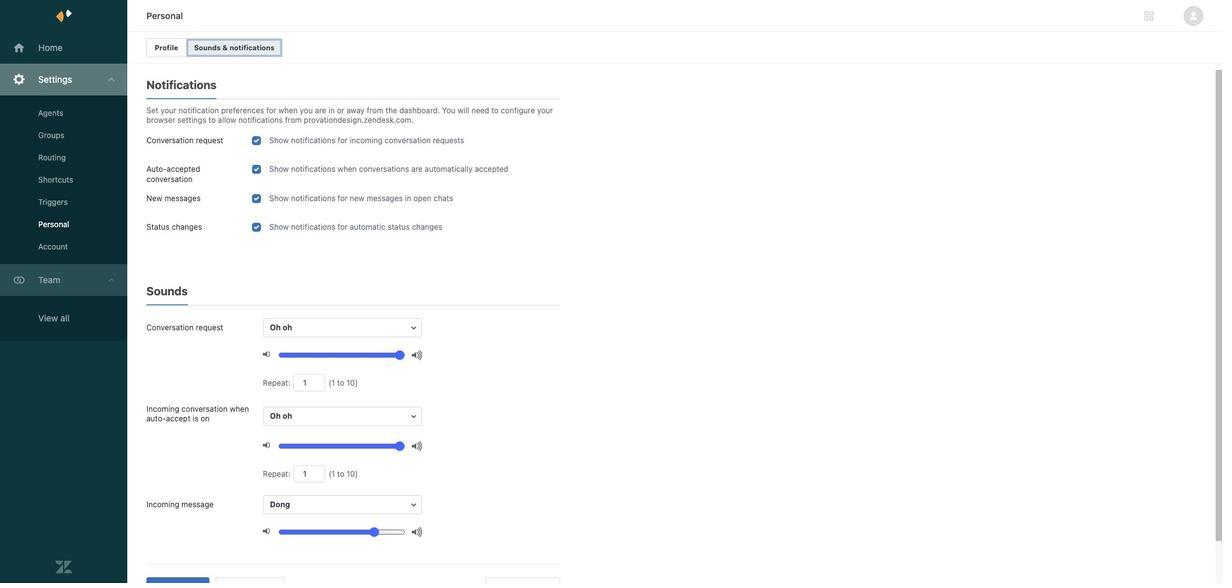 Task type: vqa. For each thing, say whether or not it's contained in the screenshot.
zendesk products image
yes



Task type: describe. For each thing, give the bounding box(es) containing it.
0 vertical spatial conversation
[[385, 136, 431, 145]]

preferences
[[221, 106, 264, 115]]

provationdesign.zendesk.com.
[[304, 115, 414, 125]]

are inside set your notification preferences for when you are in or away from the dashboard. you will need to configure your browser settings to allow notifications from provationdesign.zendesk.com.
[[315, 106, 326, 115]]

in inside set your notification preferences for when you are in or away from the dashboard. you will need to configure your browser settings to allow notifications from provationdesign.zendesk.com.
[[329, 106, 335, 115]]

you
[[300, 106, 313, 115]]

incoming for incoming message
[[146, 500, 179, 509]]

message
[[182, 500, 214, 509]]

triggers
[[38, 197, 68, 207]]

conversation request for changes
[[146, 136, 223, 145]]

profile
[[155, 43, 178, 52]]

notifications for show notifications for automatic status changes
[[291, 222, 335, 232]]

2 messages from the left
[[367, 194, 403, 203]]

settings
[[177, 115, 206, 125]]

conversations
[[359, 164, 409, 174]]

2 (1 from the top
[[329, 469, 335, 479]]

configure
[[501, 106, 535, 115]]

all
[[60, 313, 70, 323]]

1 your from the left
[[161, 106, 176, 115]]

1 10) from the top
[[347, 378, 358, 388]]

show for show notifications for incoming conversation requests
[[269, 136, 289, 145]]

oh for conversation request
[[283, 323, 292, 332]]

when inside set your notification preferences for when you are in or away from the dashboard. you will need to configure your browser settings to allow notifications from provationdesign.zendesk.com.
[[279, 106, 298, 115]]

open
[[413, 194, 432, 203]]

settings
[[38, 74, 72, 85]]

status
[[388, 222, 410, 232]]

incoming conversation when auto-accept is on
[[146, 404, 249, 423]]

routing
[[38, 153, 66, 162]]

oh for conversation request
[[270, 323, 281, 332]]

shortcuts
[[38, 175, 73, 185]]

home
[[38, 42, 63, 53]]

notification
[[179, 106, 219, 115]]

need
[[471, 106, 489, 115]]

conversation inside auto-accepted conversation
[[146, 174, 193, 184]]

for for automatic
[[338, 222, 348, 232]]

for inside set your notification preferences for when you are in or away from the dashboard. you will need to configure your browser settings to allow notifications from provationdesign.zendesk.com.
[[266, 106, 276, 115]]

dong
[[270, 500, 290, 509]]

1 horizontal spatial in
[[405, 194, 411, 203]]

account
[[38, 242, 68, 251]]

accept
[[166, 414, 190, 423]]

oh oh for incoming conversation when auto-accept is on
[[270, 411, 292, 421]]

incoming
[[350, 136, 383, 145]]

1 (1 to 10) from the top
[[329, 378, 358, 388]]

1 (1 from the top
[[329, 378, 335, 388]]

1 changes from the left
[[172, 222, 202, 232]]

notifications for show notifications when conversations are automatically accepted
[[291, 164, 335, 174]]

incoming for incoming conversation when auto-accept is on
[[146, 404, 179, 414]]

oh for incoming conversation when auto-accept is on
[[283, 411, 292, 421]]

show for show notifications when conversations are automatically accepted
[[269, 164, 289, 174]]

notifications for show notifications for incoming conversation requests
[[291, 136, 335, 145]]

set
[[146, 106, 158, 115]]

chats
[[434, 194, 453, 203]]

view all
[[38, 313, 70, 323]]



Task type: locate. For each thing, give the bounding box(es) containing it.
1 vertical spatial incoming
[[146, 500, 179, 509]]

zendesk products image
[[1145, 11, 1154, 20]]

2 vertical spatial conversation
[[182, 404, 228, 414]]

incoming message
[[146, 500, 214, 509]]

1 oh oh from the top
[[270, 323, 292, 332]]

for
[[266, 106, 276, 115], [338, 136, 348, 145], [338, 194, 348, 203], [338, 222, 348, 232]]

for right preferences
[[266, 106, 276, 115]]

are right you
[[315, 106, 326, 115]]

show notifications when conversations are automatically accepted
[[269, 164, 508, 174]]

sounds & notifications
[[194, 43, 275, 52]]

for left incoming
[[338, 136, 348, 145]]

notifications left automatic
[[291, 222, 335, 232]]

in left open
[[405, 194, 411, 203]]

on
[[201, 414, 210, 423]]

show notifications for new messages in open chats
[[269, 194, 453, 203]]

3 show from the top
[[269, 194, 289, 203]]

0 vertical spatial when
[[279, 106, 298, 115]]

when
[[279, 106, 298, 115], [338, 164, 357, 174], [230, 404, 249, 414]]

allow
[[218, 115, 236, 125]]

1 vertical spatial oh oh
[[270, 411, 292, 421]]

&
[[223, 43, 228, 52]]

away
[[347, 106, 365, 115]]

2 show from the top
[[269, 164, 289, 174]]

conversation request
[[146, 136, 223, 145], [146, 323, 223, 332]]

when up new
[[338, 164, 357, 174]]

show for show notifications for new messages in open chats
[[269, 194, 289, 203]]

1 vertical spatial conversation
[[146, 174, 193, 184]]

0 horizontal spatial messages
[[165, 194, 201, 203]]

0 vertical spatial are
[[315, 106, 326, 115]]

status
[[146, 222, 170, 232]]

1 horizontal spatial are
[[411, 164, 423, 174]]

is
[[193, 414, 199, 423]]

accepted right automatically
[[475, 164, 508, 174]]

1 vertical spatial (1
[[329, 469, 335, 479]]

conversation request for conversation
[[146, 323, 223, 332]]

conversation down dashboard.
[[385, 136, 431, 145]]

changes
[[172, 222, 202, 232], [412, 222, 442, 232]]

2 10) from the top
[[347, 469, 358, 479]]

requests
[[433, 136, 464, 145]]

conversation
[[146, 136, 194, 145], [146, 323, 194, 332]]

2 vertical spatial when
[[230, 404, 249, 414]]

2 repeat: from the top
[[263, 469, 290, 479]]

in
[[329, 106, 335, 115], [405, 194, 411, 203]]

new
[[146, 194, 162, 203]]

or
[[337, 106, 344, 115]]

1 incoming from the top
[[146, 404, 179, 414]]

status changes
[[146, 222, 202, 232]]

1 accepted from the left
[[167, 164, 200, 174]]

personal up profile
[[146, 10, 183, 21]]

accepted up 'new messages'
[[167, 164, 200, 174]]

request
[[196, 136, 223, 145], [196, 323, 223, 332]]

1 horizontal spatial accepted
[[475, 164, 508, 174]]

2 oh from the top
[[270, 411, 281, 421]]

0 horizontal spatial in
[[329, 106, 335, 115]]

show notifications for automatic status changes
[[269, 222, 442, 232]]

1 request from the top
[[196, 136, 223, 145]]

1 repeat: from the top
[[263, 378, 290, 388]]

None number field
[[294, 374, 325, 392], [294, 465, 325, 483], [294, 374, 325, 392], [294, 465, 325, 483]]

2 horizontal spatial when
[[338, 164, 357, 174]]

agents
[[38, 108, 63, 118]]

personal
[[146, 10, 183, 21], [38, 220, 69, 229]]

are
[[315, 106, 326, 115], [411, 164, 423, 174]]

conversation inside incoming conversation when auto-accept is on
[[182, 404, 228, 414]]

1 horizontal spatial changes
[[412, 222, 442, 232]]

oh oh
[[270, 323, 292, 332], [270, 411, 292, 421]]

1 vertical spatial oh
[[283, 411, 292, 421]]

oh for incoming conversation when auto-accept is on
[[270, 411, 281, 421]]

0 vertical spatial (1 to 10)
[[329, 378, 358, 388]]

incoming inside incoming conversation when auto-accept is on
[[146, 404, 179, 414]]

for for incoming
[[338, 136, 348, 145]]

0 vertical spatial incoming
[[146, 404, 179, 414]]

1 horizontal spatial personal
[[146, 10, 183, 21]]

1 horizontal spatial when
[[279, 106, 298, 115]]

repeat:
[[263, 378, 290, 388], [263, 469, 290, 479]]

sounds & notifications button
[[186, 38, 283, 57]]

0 horizontal spatial changes
[[172, 222, 202, 232]]

1 vertical spatial repeat:
[[263, 469, 290, 479]]

0 vertical spatial repeat:
[[263, 378, 290, 388]]

when left you
[[279, 106, 298, 115]]

1 vertical spatial 10)
[[347, 469, 358, 479]]

1 horizontal spatial sounds
[[194, 43, 221, 52]]

1 horizontal spatial from
[[367, 106, 384, 115]]

show notifications for incoming conversation requests
[[269, 136, 464, 145]]

sounds inside button
[[194, 43, 221, 52]]

10)
[[347, 378, 358, 388], [347, 469, 358, 479]]

team
[[38, 274, 60, 285]]

2 incoming from the top
[[146, 500, 179, 509]]

1 vertical spatial are
[[411, 164, 423, 174]]

1 vertical spatial when
[[338, 164, 357, 174]]

personal up account
[[38, 220, 69, 229]]

notifications inside button
[[230, 43, 275, 52]]

from left the the
[[367, 106, 384, 115]]

0 vertical spatial conversation request
[[146, 136, 223, 145]]

incoming
[[146, 404, 179, 414], [146, 500, 179, 509]]

0 horizontal spatial when
[[230, 404, 249, 414]]

are up open
[[411, 164, 423, 174]]

new
[[350, 194, 365, 203]]

the
[[386, 106, 397, 115]]

show for show notifications for automatic status changes
[[269, 222, 289, 232]]

0 vertical spatial sounds
[[194, 43, 221, 52]]

oh
[[270, 323, 281, 332], [270, 411, 281, 421]]

when inside incoming conversation when auto-accept is on
[[230, 404, 249, 414]]

notifications
[[146, 78, 217, 92]]

1 vertical spatial conversation
[[146, 323, 194, 332]]

request for oh
[[196, 323, 223, 332]]

from
[[367, 106, 384, 115], [285, 115, 302, 125]]

conversation
[[385, 136, 431, 145], [146, 174, 193, 184], [182, 404, 228, 414]]

groups
[[38, 131, 64, 140]]

when for incoming conversation when auto-accept is on
[[230, 404, 249, 414]]

0 vertical spatial oh oh
[[270, 323, 292, 332]]

when for show notifications when conversations are automatically accepted
[[338, 164, 357, 174]]

notifications inside set your notification preferences for when you are in or away from the dashboard. you will need to configure your browser settings to allow notifications from provationdesign.zendesk.com.
[[238, 115, 283, 125]]

sounds for sounds
[[146, 285, 188, 298]]

0 vertical spatial personal
[[146, 10, 183, 21]]

1 vertical spatial (1 to 10)
[[329, 469, 358, 479]]

1 vertical spatial request
[[196, 323, 223, 332]]

2 accepted from the left
[[475, 164, 508, 174]]

browser
[[146, 115, 175, 125]]

for for new
[[338, 194, 348, 203]]

messages down auto-accepted conversation
[[165, 194, 201, 203]]

auto-
[[146, 414, 166, 423]]

automatic
[[350, 222, 386, 232]]

for left new
[[338, 194, 348, 203]]

incoming left is
[[146, 404, 179, 414]]

1 vertical spatial in
[[405, 194, 411, 203]]

conversation down auto-
[[146, 174, 193, 184]]

oh oh for conversation request
[[270, 323, 292, 332]]

4 show from the top
[[269, 222, 289, 232]]

accepted
[[167, 164, 200, 174], [475, 164, 508, 174]]

auto-accepted conversation
[[146, 164, 200, 184]]

None range field
[[278, 349, 406, 361], [278, 441, 406, 452], [278, 526, 406, 538], [278, 349, 406, 361], [278, 441, 406, 452], [278, 526, 406, 538]]

view
[[38, 313, 58, 323]]

notifications for show notifications for new messages in open chats
[[291, 194, 335, 203]]

in left or
[[329, 106, 335, 115]]

1 oh from the top
[[270, 323, 281, 332]]

2 oh oh from the top
[[270, 411, 292, 421]]

0 horizontal spatial are
[[315, 106, 326, 115]]

0 vertical spatial conversation
[[146, 136, 194, 145]]

0 vertical spatial (1
[[329, 378, 335, 388]]

conversation for status
[[146, 136, 194, 145]]

to
[[492, 106, 499, 115], [209, 115, 216, 125], [337, 378, 344, 388], [337, 469, 344, 479]]

2 (1 to 10) from the top
[[329, 469, 358, 479]]

2 your from the left
[[537, 106, 553, 115]]

1 vertical spatial sounds
[[146, 285, 188, 298]]

1 show from the top
[[269, 136, 289, 145]]

messages right new
[[367, 194, 403, 203]]

0 vertical spatial request
[[196, 136, 223, 145]]

notifications
[[230, 43, 275, 52], [238, 115, 283, 125], [291, 136, 335, 145], [291, 164, 335, 174], [291, 194, 335, 203], [291, 222, 335, 232]]

0 horizontal spatial accepted
[[167, 164, 200, 174]]

you
[[442, 106, 456, 115]]

accepted inside auto-accepted conversation
[[167, 164, 200, 174]]

2 oh from the top
[[283, 411, 292, 421]]

0 horizontal spatial your
[[161, 106, 176, 115]]

set your notification preferences for when you are in or away from the dashboard. you will need to configure your browser settings to allow notifications from provationdesign.zendesk.com.
[[146, 106, 553, 125]]

(1
[[329, 378, 335, 388], [329, 469, 335, 479]]

from left or
[[285, 115, 302, 125]]

1 vertical spatial oh
[[270, 411, 281, 421]]

your right configure
[[537, 106, 553, 115]]

notifications right allow at top left
[[238, 115, 283, 125]]

auto-
[[146, 164, 167, 174]]

2 conversation request from the top
[[146, 323, 223, 332]]

sounds
[[194, 43, 221, 52], [146, 285, 188, 298]]

2 conversation from the top
[[146, 323, 194, 332]]

messages
[[165, 194, 201, 203], [367, 194, 403, 203]]

1 horizontal spatial messages
[[367, 194, 403, 203]]

when right on
[[230, 404, 249, 414]]

your
[[161, 106, 176, 115], [537, 106, 553, 115]]

0 horizontal spatial personal
[[38, 220, 69, 229]]

notifications down you
[[291, 136, 335, 145]]

0 vertical spatial oh
[[270, 323, 281, 332]]

oh
[[283, 323, 292, 332], [283, 411, 292, 421]]

new messages
[[146, 194, 201, 203]]

show
[[269, 136, 289, 145], [269, 164, 289, 174], [269, 194, 289, 203], [269, 222, 289, 232]]

1 conversation request from the top
[[146, 136, 223, 145]]

1 horizontal spatial your
[[537, 106, 553, 115]]

notifications up show notifications for new messages in open chats
[[291, 164, 335, 174]]

notifications left new
[[291, 194, 335, 203]]

0 horizontal spatial from
[[285, 115, 302, 125]]

dashboard.
[[399, 106, 440, 115]]

incoming left message
[[146, 500, 179, 509]]

0 vertical spatial oh
[[283, 323, 292, 332]]

conversation right "auto-"
[[182, 404, 228, 414]]

request for show
[[196, 136, 223, 145]]

1 conversation from the top
[[146, 136, 194, 145]]

0 vertical spatial 10)
[[347, 378, 358, 388]]

1 vertical spatial conversation request
[[146, 323, 223, 332]]

profile button
[[146, 38, 186, 57]]

your right set
[[161, 106, 176, 115]]

will
[[458, 106, 469, 115]]

1 oh from the top
[[283, 323, 292, 332]]

conversation for incoming
[[146, 323, 194, 332]]

2 changes from the left
[[412, 222, 442, 232]]

1 messages from the left
[[165, 194, 201, 203]]

automatically
[[425, 164, 473, 174]]

for left automatic
[[338, 222, 348, 232]]

2 request from the top
[[196, 323, 223, 332]]

0 horizontal spatial sounds
[[146, 285, 188, 298]]

1 vertical spatial personal
[[38, 220, 69, 229]]

notifications right '&'
[[230, 43, 275, 52]]

(1 to 10)
[[329, 378, 358, 388], [329, 469, 358, 479]]

sounds for sounds & notifications
[[194, 43, 221, 52]]

0 vertical spatial in
[[329, 106, 335, 115]]



